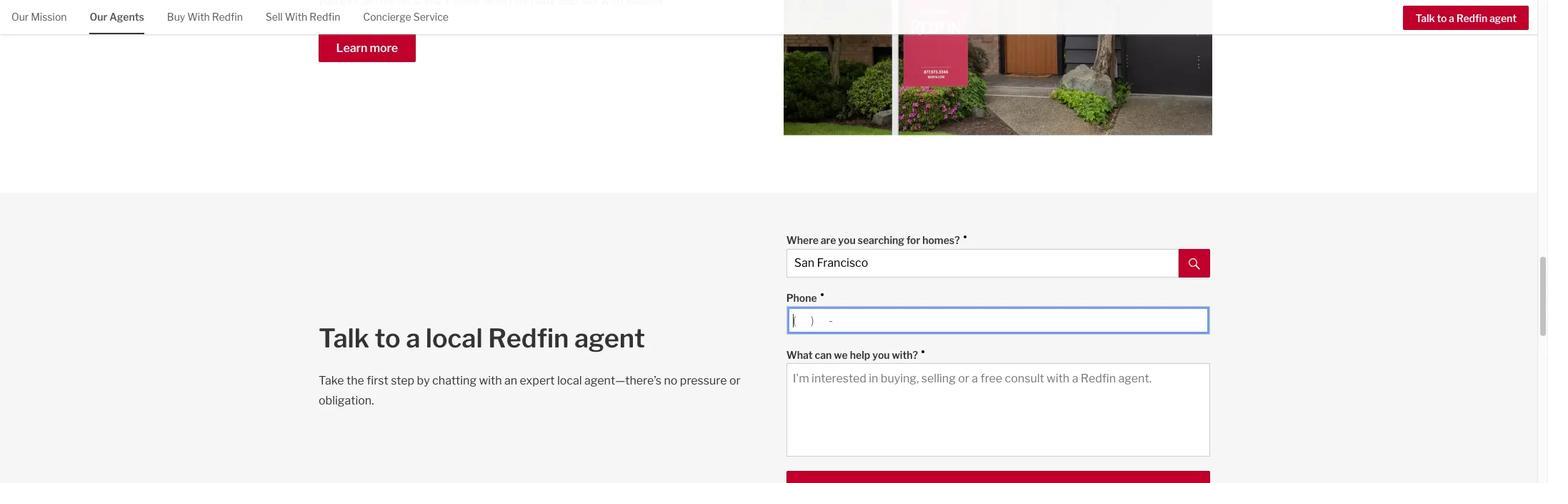 Task type: vqa. For each thing, say whether or not it's contained in the screenshot.
a couple putting up a sold sign in front of their home image
yes



Task type: locate. For each thing, give the bounding box(es) containing it.
by
[[417, 374, 430, 388]]

1 horizontal spatial talk
[[1416, 12, 1435, 24]]

where are you searching for homes?
[[786, 234, 960, 246]]

0 vertical spatial a
[[1449, 12, 1455, 24]]

local up chatting
[[426, 323, 483, 354]]

obligation.
[[319, 394, 374, 408]]

a inside button
[[1449, 12, 1455, 24]]

0 horizontal spatial you
[[838, 234, 856, 246]]

0 vertical spatial local
[[426, 323, 483, 354]]

what
[[786, 349, 813, 361]]

the
[[347, 374, 364, 388]]

our inside our agents 'link'
[[90, 11, 107, 23]]

our mission link
[[11, 0, 67, 33]]

our
[[11, 11, 29, 23], [90, 11, 107, 23]]

1 our from the left
[[11, 11, 29, 23]]

2 with from the left
[[285, 11, 307, 23]]

to inside button
[[1437, 12, 1447, 24]]

sell with redfin
[[266, 11, 340, 23]]

1 vertical spatial agent
[[574, 323, 645, 354]]

1 horizontal spatial local
[[557, 374, 582, 388]]

2 our from the left
[[90, 11, 107, 23]]

search field element
[[786, 227, 1210, 278]]

our agents
[[90, 11, 144, 23]]

concierge service
[[363, 11, 449, 23]]

with?
[[892, 349, 918, 361]]

can
[[815, 349, 832, 361]]

our for our agents
[[90, 11, 107, 23]]

1 horizontal spatial our
[[90, 11, 107, 23]]

with
[[479, 374, 502, 388]]

1 horizontal spatial with
[[285, 11, 307, 23]]

enter your phone number field. required field. element
[[786, 285, 1203, 306]]

1 horizontal spatial you
[[873, 349, 890, 361]]

a
[[1449, 12, 1455, 24], [406, 323, 420, 354]]

with for sell
[[285, 11, 307, 23]]

0 horizontal spatial talk
[[319, 323, 369, 354]]

0 horizontal spatial a
[[406, 323, 420, 354]]

0 horizontal spatial to
[[375, 323, 401, 354]]

redfin
[[212, 11, 243, 23], [310, 11, 340, 23], [1457, 12, 1488, 24], [488, 323, 569, 354]]

0 horizontal spatial our
[[11, 11, 29, 23]]

with right buy
[[187, 11, 210, 23]]

homes?
[[923, 234, 960, 246]]

talk for talk to a redfin agent
[[1416, 12, 1435, 24]]

1 vertical spatial local
[[557, 374, 582, 388]]

1 vertical spatial to
[[375, 323, 401, 354]]

agent
[[1490, 12, 1517, 24], [574, 323, 645, 354]]

0 vertical spatial agent
[[1490, 12, 1517, 24]]

local
[[426, 323, 483, 354], [557, 374, 582, 388]]

talk to a local redfin agent
[[319, 323, 645, 354]]

1 vertical spatial a
[[406, 323, 420, 354]]

talk
[[1416, 12, 1435, 24], [319, 323, 369, 354]]

expert
[[520, 374, 555, 388]]

step
[[391, 374, 415, 388]]

1 horizontal spatial agent
[[1490, 12, 1517, 24]]

we
[[834, 349, 848, 361]]

0 vertical spatial talk
[[1416, 12, 1435, 24]]

0 vertical spatial you
[[838, 234, 856, 246]]

with right sell
[[285, 11, 307, 23]]

with
[[187, 11, 210, 23], [285, 11, 307, 23]]

to
[[1437, 12, 1447, 24], [375, 323, 401, 354]]

you right help
[[873, 349, 890, 361]]

0 horizontal spatial local
[[426, 323, 483, 354]]

our left agents
[[90, 11, 107, 23]]

talk inside button
[[1416, 12, 1435, 24]]

mission
[[31, 11, 67, 23]]

with for buy
[[187, 11, 210, 23]]

submit search image
[[1189, 259, 1200, 270]]

phone
[[786, 292, 817, 304]]

our left mission
[[11, 11, 29, 23]]

service
[[413, 11, 449, 23]]

0 vertical spatial to
[[1437, 12, 1447, 24]]

with inside "link"
[[187, 11, 210, 23]]

1 horizontal spatial to
[[1437, 12, 1447, 24]]

0 horizontal spatial agent
[[574, 323, 645, 354]]

1 with from the left
[[187, 11, 210, 23]]

local right expert
[[557, 374, 582, 388]]

a for redfin
[[1449, 12, 1455, 24]]

our inside our mission link
[[11, 11, 29, 23]]

1 vertical spatial talk
[[319, 323, 369, 354]]

you right are
[[838, 234, 856, 246]]

1 horizontal spatial a
[[1449, 12, 1455, 24]]

learn more
[[336, 41, 398, 55]]

0 horizontal spatial with
[[187, 11, 210, 23]]

you
[[838, 234, 856, 246], [873, 349, 890, 361]]



Task type: describe. For each thing, give the bounding box(es) containing it.
talk to a redfin agent button
[[1404, 6, 1529, 30]]

an
[[505, 374, 517, 388]]

buy
[[167, 11, 185, 23]]

are
[[821, 234, 836, 246]]

Enter your phone number field telephone field
[[793, 314, 1204, 328]]

redfin inside button
[[1457, 12, 1488, 24]]

a for local
[[406, 323, 420, 354]]

Enter your message field text field
[[793, 371, 1204, 450]]

concierge service link
[[363, 0, 449, 33]]

agent—there's
[[585, 374, 662, 388]]

to for local
[[375, 323, 401, 354]]

our for our mission
[[11, 11, 29, 23]]

what can we help you with?
[[786, 349, 918, 361]]

take
[[319, 374, 344, 388]]

help
[[850, 349, 870, 361]]

searching
[[858, 234, 905, 246]]

City, Address, ZIP search field
[[786, 249, 1179, 278]]

take the first step by chatting with an expert local agent—there's no pressure or obligation.
[[319, 374, 741, 408]]

local inside take the first step by chatting with an expert local agent—there's no pressure or obligation.
[[557, 374, 582, 388]]

sell
[[266, 11, 283, 23]]

1 vertical spatial you
[[873, 349, 890, 361]]

agent inside button
[[1490, 12, 1517, 24]]

chatting
[[432, 374, 477, 388]]

our agents link
[[90, 0, 144, 33]]

where
[[786, 234, 819, 246]]

or
[[729, 374, 741, 388]]

learn more button
[[318, 34, 416, 62]]

sell with redfin link
[[266, 0, 340, 33]]

learn
[[336, 41, 368, 55]]

concierge
[[363, 11, 411, 23]]

talk for talk to a local redfin agent
[[319, 323, 369, 354]]

to for redfin
[[1437, 12, 1447, 24]]

agents
[[109, 11, 144, 23]]

for
[[907, 234, 921, 246]]

first
[[367, 374, 389, 388]]

buy with redfin link
[[167, 0, 243, 33]]

no
[[664, 374, 678, 388]]

buy with redfin
[[167, 11, 243, 23]]

redfin inside "link"
[[212, 11, 243, 23]]

our mission
[[11, 11, 67, 23]]

pressure
[[680, 374, 727, 388]]

talk to a redfin agent
[[1416, 12, 1517, 24]]

a couple putting up a sold sign in front of their home image
[[784, 0, 1213, 136]]

enter your message field. required field. element
[[786, 342, 1203, 364]]

you inside search field element
[[838, 234, 856, 246]]

more
[[370, 41, 398, 55]]



